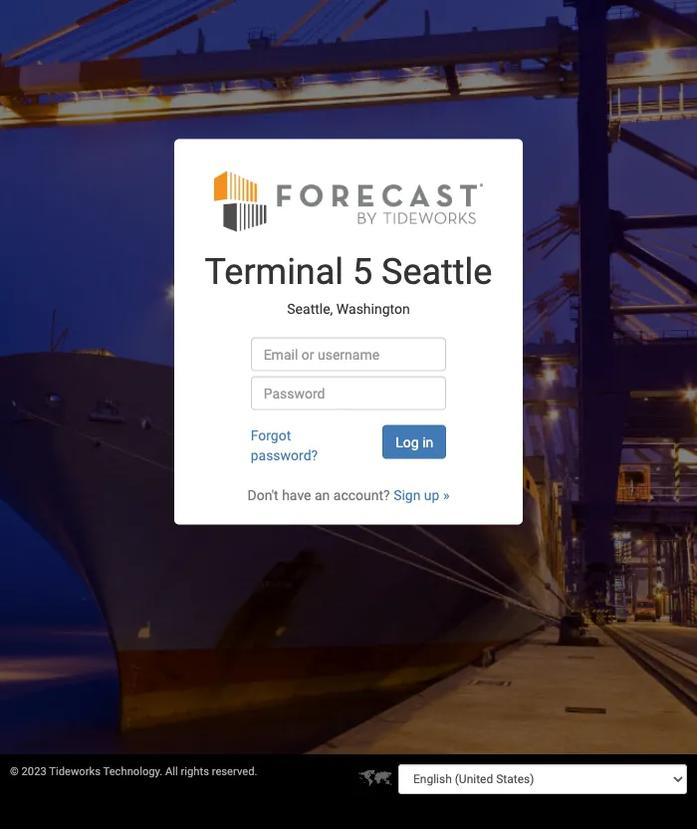 Task type: describe. For each thing, give the bounding box(es) containing it.
password?
[[251, 447, 318, 463]]

Email or username text field
[[251, 337, 447, 371]]

technology.
[[103, 765, 163, 778]]

log
[[396, 434, 419, 450]]

terminal 5 seattle seattle, washington
[[205, 250, 493, 317]]

»
[[443, 487, 450, 503]]

don't
[[248, 487, 279, 503]]

don't have an account? sign up »
[[248, 487, 450, 503]]

up
[[424, 487, 440, 503]]

washington
[[337, 301, 410, 317]]

forecast® by tideworks image
[[214, 169, 483, 233]]

forgot password? link
[[251, 427, 318, 463]]

5
[[353, 250, 373, 292]]

log in button
[[383, 425, 447, 459]]

terminal
[[205, 250, 344, 292]]

in
[[423, 434, 434, 450]]

all
[[165, 765, 178, 778]]

Password password field
[[251, 376, 447, 410]]

rights
[[181, 765, 209, 778]]

seattle
[[382, 250, 493, 292]]

reserved.
[[212, 765, 258, 778]]

have
[[282, 487, 311, 503]]

account?
[[334, 487, 390, 503]]



Task type: vqa. For each thing, say whether or not it's contained in the screenshot.
an
yes



Task type: locate. For each thing, give the bounding box(es) containing it.
sign up » link
[[394, 487, 450, 503]]

an
[[315, 487, 330, 503]]

2023
[[21, 765, 47, 778]]

© 2023 tideworks technology. all rights reserved.
[[10, 765, 258, 778]]

forgot
[[251, 427, 291, 443]]

©
[[10, 765, 19, 778]]

sign
[[394, 487, 421, 503]]

seattle,
[[287, 301, 333, 317]]

forgot password?
[[251, 427, 318, 463]]

tideworks
[[49, 765, 101, 778]]

log in
[[396, 434, 434, 450]]



